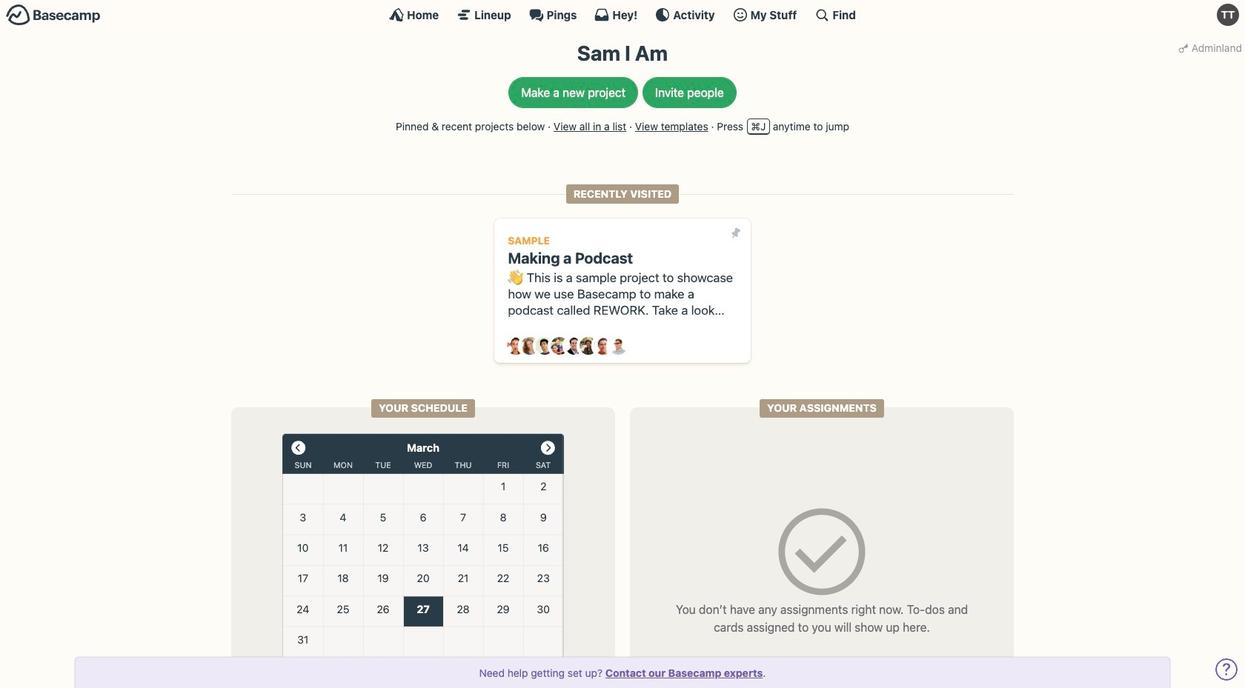 Task type: locate. For each thing, give the bounding box(es) containing it.
annie bryan image
[[507, 338, 525, 355]]

steve marsh image
[[595, 338, 613, 355]]

jennifer young image
[[551, 338, 569, 355]]

jared davis image
[[536, 338, 554, 355]]

main element
[[0, 0, 1246, 29]]

josh fiske image
[[565, 338, 583, 355]]

switch accounts image
[[6, 4, 101, 27]]

terry turtle image
[[1217, 4, 1240, 26]]

cheryl walters image
[[522, 338, 539, 355]]



Task type: vqa. For each thing, say whether or not it's contained in the screenshot.
list. for You're
no



Task type: describe. For each thing, give the bounding box(es) containing it.
keyboard shortcut: ⌘ + / image
[[815, 7, 830, 22]]

nicole katz image
[[580, 338, 598, 355]]

victor cooper image
[[609, 338, 627, 355]]



